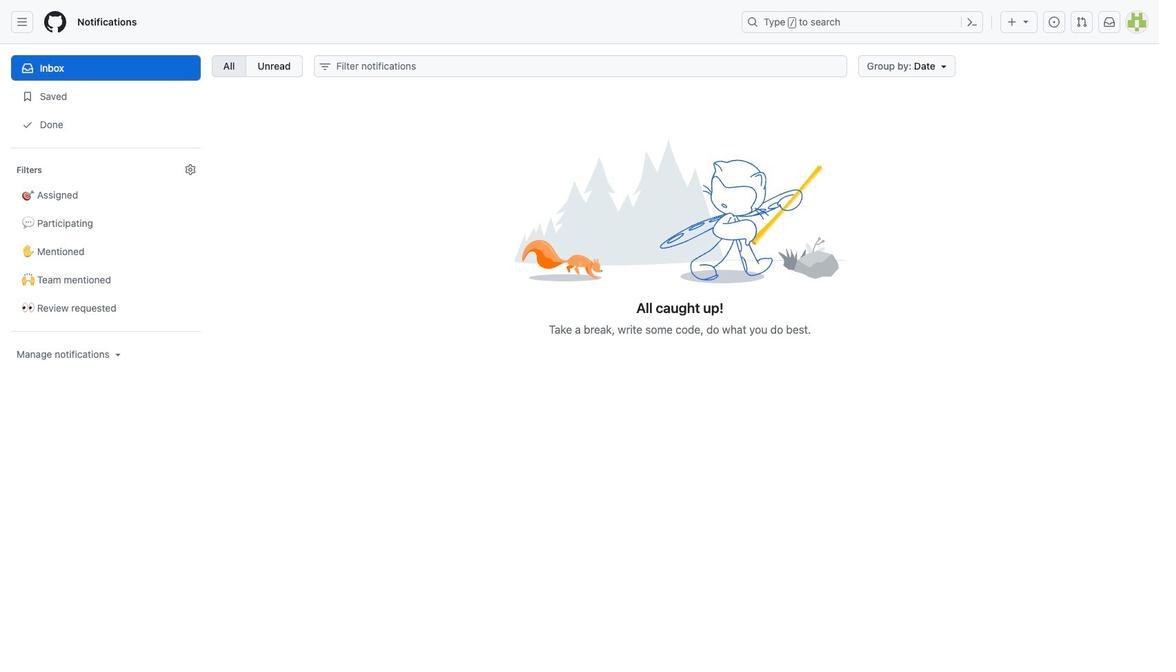 Task type: describe. For each thing, give the bounding box(es) containing it.
command palette image
[[967, 17, 978, 28]]

homepage image
[[44, 11, 66, 33]]

check image
[[22, 119, 33, 130]]

git pull request image
[[1076, 17, 1087, 28]]

plus image
[[1007, 17, 1018, 28]]

0 horizontal spatial triangle down image
[[938, 61, 949, 72]]

inbox image
[[22, 63, 33, 74]]

Filter notifications text field
[[314, 55, 847, 77]]



Task type: vqa. For each thing, say whether or not it's contained in the screenshot.
filter image
yes



Task type: locate. For each thing, give the bounding box(es) containing it.
notifications element
[[11, 44, 201, 395]]

customize filters image
[[185, 164, 196, 175]]

1 vertical spatial triangle down image
[[938, 61, 949, 72]]

1 horizontal spatial triangle down image
[[1020, 16, 1032, 27]]

triangle down image
[[112, 349, 123, 360]]

bookmark image
[[22, 91, 33, 102]]

triangle down image
[[1020, 16, 1032, 27], [938, 61, 949, 72]]

None search field
[[314, 55, 847, 77]]

0 vertical spatial triangle down image
[[1020, 16, 1032, 27]]

inbox zero image
[[514, 132, 845, 289]]

issue opened image
[[1049, 17, 1060, 28]]

filter image
[[319, 61, 330, 72]]

notifications image
[[1104, 17, 1115, 28]]



